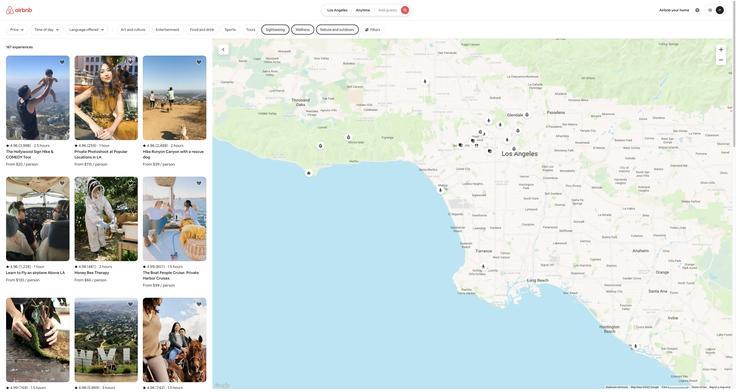 Task type: vqa. For each thing, say whether or not it's contained in the screenshot.
the rightmost District
no



Task type: locate. For each thing, give the bounding box(es) containing it.
hike up dog
[[143, 149, 151, 154]]

person inside the boat people cruise- private harbor cruises from $99 / person
[[163, 283, 175, 288]]

person inside learn to fly an airplane above la from $130 / person
[[27, 278, 40, 282]]

· for (1,228)
[[32, 264, 33, 269]]

0 vertical spatial hour
[[102, 143, 110, 148]]

0 horizontal spatial · 2 hours
[[97, 264, 112, 269]]

0 vertical spatial · 2 hours
[[169, 143, 184, 148]]

shortcuts
[[617, 386, 628, 389]]

person down an
[[27, 278, 40, 282]]

· 1 hour inside learn to fly an airplane above la "group"
[[32, 264, 44, 269]]

1 horizontal spatial · 2 hours
[[169, 143, 184, 148]]

/ right $130
[[25, 278, 27, 282]]

4.99
[[147, 264, 155, 269]]

Entertainment button
[[152, 25, 184, 35]]

hours for people
[[173, 264, 183, 269]]

person down therapy on the bottom of page
[[94, 278, 107, 282]]

· 2 hours up canyon
[[169, 143, 184, 148]]

· inside "private photoshoot at popular locations in la" group
[[97, 143, 98, 148]]

airbnb
[[660, 8, 671, 12]]

from down harbor in the left of the page
[[143, 283, 152, 288]]

private inside private photoshoot at popular locations in la from $115 / person
[[75, 149, 87, 154]]

therapy
[[94, 270, 109, 275]]

and for art
[[127, 27, 133, 32]]

1 horizontal spatial private
[[186, 270, 199, 275]]

1 vertical spatial la
[[60, 270, 65, 275]]

add guests button
[[374, 4, 411, 16]]

filters button
[[361, 25, 385, 35]]

the inside the hollywood sign hike & comedy tour from $20 / person
[[6, 149, 13, 154]]

from for from $130
[[6, 278, 15, 282]]

from down comedy
[[6, 162, 15, 167]]

2 inside the hike runyon canyon with a rescue dog group
[[171, 143, 173, 148]]

honey bee therapy from $66 / person
[[75, 270, 109, 282]]

and right nature
[[332, 27, 339, 32]]

· 1 hour inside "private photoshoot at popular locations in la" group
[[97, 143, 110, 148]]

· inside honey bee therapy 'group'
[[97, 264, 98, 269]]

1 horizontal spatial la
[[97, 155, 101, 160]]

1 vertical spatial · 2 hours
[[97, 264, 112, 269]]

/ right $39 at the left of the page
[[160, 162, 162, 167]]

1 horizontal spatial · 1 hour
[[97, 143, 110, 148]]

/ right $66
[[92, 278, 94, 282]]

add to wishlist image inside private mountain horseback ride group
[[196, 302, 202, 308]]

hours inside honey bee therapy 'group'
[[102, 264, 112, 269]]

· inside learn to fly an airplane above la "group"
[[32, 264, 33, 269]]

person down cruises
[[163, 283, 175, 288]]

from inside the hollywood sign hike & comedy tour from $20 / person
[[6, 162, 15, 167]]

hours up the with
[[174, 143, 184, 148]]

· 2 hours for therapy
[[97, 264, 112, 269]]

add to wishlist image inside the boat people cruise- private harbor cruises group
[[196, 180, 202, 186]]

· 1 hour
[[97, 143, 110, 148], [32, 264, 44, 269]]

· 1 hour for 4.96 (1,228)
[[32, 264, 44, 269]]

guests
[[386, 8, 397, 12]]

Art and culture button
[[117, 25, 150, 35]]

2 up canyon
[[171, 143, 173, 148]]

/ inside hike runyon canyon with a rescue dog from $39 / person
[[160, 162, 162, 167]]

of inside dropdown button
[[43, 27, 47, 32]]

food
[[190, 27, 198, 32]]

day
[[48, 27, 53, 32]]

the up harbor in the left of the page
[[143, 270, 150, 275]]

hour
[[102, 143, 110, 148], [36, 264, 44, 269]]

person for from $20
[[26, 162, 38, 167]]

/
[[23, 162, 25, 167], [93, 162, 94, 167], [160, 162, 162, 167], [25, 278, 27, 282], [92, 278, 94, 282], [160, 283, 162, 288]]

airbnb your home link
[[657, 5, 693, 15]]

0 vertical spatial la
[[97, 155, 101, 160]]

los angeles button
[[321, 4, 352, 16]]

Wellness button
[[291, 25, 314, 35]]

1 horizontal spatial hike
[[143, 149, 151, 154]]

private photoshoot at popular locations in la from $115 / person
[[75, 149, 128, 167]]

from down locations
[[75, 162, 84, 167]]

add to wishlist image inside learn to fly an airplane above la "group"
[[59, 180, 65, 186]]

a
[[189, 149, 191, 154], [718, 386, 719, 389]]

1 vertical spatial 1
[[34, 264, 35, 269]]

1 up the airplane
[[34, 264, 35, 269]]

and left the drink
[[199, 27, 205, 32]]

a right the with
[[189, 149, 191, 154]]

/ inside the boat people cruise- private harbor cruises from $99 / person
[[160, 283, 162, 288]]

Food and drink button
[[186, 25, 219, 35]]

2 for 4.98 (481)
[[99, 264, 101, 269]]

1 vertical spatial · 1 hour
[[32, 264, 44, 269]]

the boat people cruise- private harbor cruises group
[[143, 177, 206, 288]]

· left 1.5
[[166, 264, 167, 269]]

add to wishlist image inside the hike runyon canyon with a rescue dog group
[[196, 59, 202, 65]]

2 horizontal spatial and
[[332, 27, 339, 32]]

nature
[[321, 27, 332, 32]]

fly
[[22, 270, 27, 275]]

4.96 up the learn at the bottom
[[10, 264, 18, 269]]

a inside hike runyon canyon with a rescue dog from $39 / person
[[189, 149, 191, 154]]

1
[[99, 143, 101, 148], [34, 264, 35, 269]]

· inside the hollywood sign hike & comedy tour group
[[32, 143, 33, 148]]

runyon
[[152, 149, 165, 154]]

0 horizontal spatial of
[[43, 27, 47, 32]]

the
[[6, 149, 13, 154], [143, 270, 150, 275]]

photoshoot
[[88, 149, 109, 154]]

· 2 hours inside the hike runyon canyon with a rescue dog group
[[169, 143, 184, 148]]

(1,228)
[[19, 264, 31, 269]]

0 vertical spatial the
[[6, 149, 13, 154]]

person inside private photoshoot at popular locations in la from $115 / person
[[95, 162, 107, 167]]

a left map
[[718, 386, 719, 389]]

hour inside learn to fly an airplane above la "group"
[[36, 264, 44, 269]]

private
[[75, 149, 87, 154], [186, 270, 199, 275]]

add to wishlist image inside honey bee therapy 'group'
[[128, 180, 134, 186]]

1 and from the left
[[127, 27, 133, 32]]

map
[[631, 386, 636, 389]]

4.96 inside learn to fly an airplane above la "group"
[[10, 264, 18, 269]]

Sightseeing button
[[262, 25, 289, 35]]

add to wishlist image inside kokedama plant making workshop group
[[59, 302, 65, 308]]

/ for from $20
[[23, 162, 25, 167]]

0 horizontal spatial 1
[[34, 264, 35, 269]]

keyboard
[[606, 386, 617, 389]]

1 inside learn to fly an airplane above la "group"
[[34, 264, 35, 269]]

1 horizontal spatial 1
[[99, 143, 101, 148]]

price
[[10, 27, 18, 32]]

0 vertical spatial · 1 hour
[[97, 143, 110, 148]]

honey bee therapy group
[[75, 177, 138, 282]]

person down the in
[[95, 162, 107, 167]]

time of day button
[[30, 25, 63, 35]]

0 horizontal spatial hike
[[42, 149, 50, 154]]

hour up at
[[102, 143, 110, 148]]

hike inside hike runyon canyon with a rescue dog from $39 / person
[[143, 149, 151, 154]]

la inside private photoshoot at popular locations in la from $115 / person
[[97, 155, 101, 160]]

la inside learn to fly an airplane above la from $130 / person
[[60, 270, 65, 275]]

2 and from the left
[[199, 27, 205, 32]]

sign
[[34, 149, 41, 154]]

/ inside private photoshoot at popular locations in la from $115 / person
[[93, 162, 94, 167]]

0 vertical spatial a
[[189, 149, 191, 154]]

2 inside honey bee therapy 'group'
[[99, 264, 101, 269]]

/ right $20
[[23, 162, 25, 167]]

from inside learn to fly an airplane above la from $130 / person
[[6, 278, 15, 282]]

4.99 out of 5 average rating,  169 reviews image
[[6, 386, 28, 389]]

· 1.5 hours
[[166, 264, 183, 269]]

0 horizontal spatial 2
[[99, 264, 101, 269]]

1 hike from the left
[[42, 149, 50, 154]]

cruise-
[[173, 270, 186, 275]]

and right art
[[127, 27, 133, 32]]

report a map error link
[[710, 386, 731, 389]]

la
[[97, 155, 101, 160], [60, 270, 65, 275]]

/ right $115
[[93, 162, 94, 167]]

airplane
[[33, 270, 47, 275]]

/ right $99
[[160, 283, 162, 288]]

/ for from $39
[[160, 162, 162, 167]]

1 horizontal spatial a
[[718, 386, 719, 389]]

los angeles
[[328, 8, 348, 12]]

rescue
[[192, 149, 204, 154]]

2 up therapy on the bottom of page
[[99, 264, 101, 269]]

hike
[[42, 149, 50, 154], [143, 149, 151, 154]]

from inside hike runyon canyon with a rescue dog from $39 / person
[[143, 162, 152, 167]]

4.96 up runyon
[[147, 143, 155, 148]]

1 horizontal spatial 2
[[171, 143, 173, 148]]

hour inside "private photoshoot at popular locations in la" group
[[102, 143, 110, 148]]

language
[[70, 27, 86, 32]]

and inside button
[[332, 27, 339, 32]]

person
[[26, 162, 38, 167], [95, 162, 107, 167], [163, 162, 175, 167], [27, 278, 40, 282], [94, 278, 107, 282], [163, 283, 175, 288]]

hours inside the boat people cruise- private harbor cruises group
[[173, 264, 183, 269]]

5 km
[[662, 386, 668, 389]]

0 vertical spatial 2
[[171, 143, 173, 148]]

· left 2.5
[[32, 143, 33, 148]]

price button
[[6, 25, 28, 35]]

1.5
[[168, 264, 172, 269]]

person for from $115
[[95, 162, 107, 167]]

0 vertical spatial private
[[75, 149, 87, 154]]

/ inside the hollywood sign hike & comedy tour from $20 / person
[[23, 162, 25, 167]]

1 vertical spatial private
[[186, 270, 199, 275]]

$130
[[16, 278, 24, 282]]

4.96 left (3,998)
[[10, 143, 18, 148]]

learn to fly an airplane above la from $130 / person
[[6, 270, 65, 282]]

add to wishlist image
[[196, 59, 202, 65], [59, 180, 65, 186], [128, 180, 134, 186], [196, 180, 202, 186], [59, 302, 65, 308], [196, 302, 202, 308]]

private up locations
[[75, 149, 87, 154]]

· right (259)
[[97, 143, 98, 148]]

add to wishlist image inside the hollywood sign hike & comedy tour group
[[59, 59, 65, 65]]

hours up therapy on the bottom of page
[[102, 264, 112, 269]]

· 2 hours
[[169, 143, 184, 148], [97, 264, 112, 269]]

hike inside the hollywood sign hike & comedy tour from $20 / person
[[42, 149, 50, 154]]

of left use
[[700, 386, 702, 389]]

/ for from $115
[[93, 162, 94, 167]]

la for in
[[97, 155, 101, 160]]

from inside the boat people cruise- private harbor cruises from $99 / person
[[143, 283, 152, 288]]

la for above
[[60, 270, 65, 275]]

honey
[[75, 270, 86, 275]]

google
[[651, 386, 659, 389]]

1 horizontal spatial of
[[700, 386, 702, 389]]

0 horizontal spatial hour
[[36, 264, 44, 269]]

los
[[328, 8, 333, 12]]

person down tour
[[26, 162, 38, 167]]

· right (1,228)
[[32, 264, 33, 269]]

airbnb your home
[[660, 8, 690, 12]]

from down honey
[[75, 278, 84, 282]]

keyboard shortcuts
[[606, 386, 628, 389]]

error
[[726, 386, 731, 389]]

4.96 inside the hike runyon canyon with a rescue dog group
[[147, 143, 155, 148]]

with
[[180, 149, 188, 154]]

of
[[43, 27, 47, 32], [700, 386, 702, 389]]

/ inside learn to fly an airplane above la from $130 / person
[[25, 278, 27, 282]]

person inside the hollywood sign hike & comedy tour from $20 / person
[[26, 162, 38, 167]]

use
[[703, 386, 707, 389]]

time
[[35, 27, 43, 32]]

2
[[171, 143, 173, 148], [99, 264, 101, 269]]

4.96 out of 5 average rating,  259 reviews image
[[75, 143, 96, 148]]

1 for 4.96 (259)
[[99, 143, 101, 148]]

hours right 2.5
[[40, 143, 50, 148]]

1 vertical spatial 2
[[99, 264, 101, 269]]

4.98
[[79, 264, 86, 269]]

canyon
[[166, 149, 179, 154]]

zoom in image
[[719, 48, 723, 52]]

· for (807)
[[166, 264, 167, 269]]

4.96 inside the hollywood sign hike & comedy tour group
[[10, 143, 18, 148]]

add to wishlist image
[[59, 59, 65, 65], [128, 59, 134, 65], [128, 302, 134, 308]]

report
[[710, 386, 717, 389]]

· 1 hour up the airplane
[[32, 264, 44, 269]]

private mountain horseback ride group
[[143, 298, 206, 389]]

0 horizontal spatial private
[[75, 149, 87, 154]]

person right $39 at the left of the page
[[163, 162, 175, 167]]

· 2 hours inside honey bee therapy 'group'
[[97, 264, 112, 269]]

and for nature
[[332, 27, 339, 32]]

· inside the boat people cruise- private harbor cruises group
[[166, 264, 167, 269]]

1 up photoshoot
[[99, 143, 101, 148]]

hike left &
[[42, 149, 50, 154]]

· for (3,998)
[[32, 143, 33, 148]]

· 2 hours up therapy on the bottom of page
[[97, 264, 112, 269]]

person inside hike runyon canyon with a rescue dog from $39 / person
[[163, 162, 175, 167]]

0 horizontal spatial a
[[189, 149, 191, 154]]

la right above
[[60, 270, 65, 275]]

0 horizontal spatial the
[[6, 149, 13, 154]]

1 horizontal spatial hour
[[102, 143, 110, 148]]

from down dog
[[143, 162, 152, 167]]

hours inside the hollywood sign hike & comedy tour group
[[40, 143, 50, 148]]

hour up the airplane
[[36, 264, 44, 269]]

(259)
[[87, 143, 96, 148]]

of left day
[[43, 27, 47, 32]]

(2,488)
[[156, 143, 168, 148]]

4.96 out of 5 average rating,  1,228 reviews image
[[6, 264, 31, 269]]

google map
showing 20 experiences. region
[[212, 38, 733, 389]]

the inside the boat people cruise- private harbor cruises from $99 / person
[[143, 270, 150, 275]]

the up comedy
[[6, 149, 13, 154]]

4.96 inside "private photoshoot at popular locations in la" group
[[79, 143, 86, 148]]

4.96 for hike
[[147, 143, 155, 148]]

from inside private photoshoot at popular locations in la from $115 / person
[[75, 162, 84, 167]]

comedy
[[6, 155, 22, 160]]

0 horizontal spatial and
[[127, 27, 133, 32]]

Nature and outdoors button
[[316, 25, 359, 35]]

0 horizontal spatial la
[[60, 270, 65, 275]]

hollywood
[[14, 149, 33, 154]]

· up canyon
[[169, 143, 170, 148]]

private photoshoot at popular locations in la group
[[75, 56, 138, 167]]

from for from $115
[[75, 162, 84, 167]]

3 and from the left
[[332, 27, 339, 32]]

· inside the hike runyon canyon with a rescue dog group
[[169, 143, 170, 148]]

0 vertical spatial of
[[43, 27, 47, 32]]

$115
[[84, 162, 92, 167]]

hours inside the hike runyon canyon with a rescue dog group
[[174, 143, 184, 148]]

report a map error
[[710, 386, 731, 389]]

add to wishlist image for 4.98 (481)
[[128, 180, 134, 186]]

from down the learn at the bottom
[[6, 278, 15, 282]]

1 horizontal spatial and
[[199, 27, 205, 32]]

1 vertical spatial the
[[143, 270, 150, 275]]

1 horizontal spatial the
[[143, 270, 150, 275]]

1 vertical spatial of
[[700, 386, 702, 389]]

0 horizontal spatial · 1 hour
[[32, 264, 44, 269]]

from
[[6, 162, 15, 167], [75, 162, 84, 167], [143, 162, 152, 167], [6, 278, 15, 282], [75, 278, 84, 282], [143, 283, 152, 288]]

&
[[51, 149, 54, 154]]

1 for 4.96 (1,228)
[[34, 264, 35, 269]]

entertainment
[[156, 27, 180, 32]]

google image
[[214, 383, 230, 389]]

from inside honey bee therapy from $66 / person
[[75, 278, 84, 282]]

2 hike from the left
[[143, 149, 151, 154]]

hours for canyon
[[174, 143, 184, 148]]

above
[[48, 270, 59, 275]]

0 vertical spatial 1
[[99, 143, 101, 148]]

4.96 left (259)
[[79, 143, 86, 148]]

· right (481)
[[97, 264, 98, 269]]

from for from $39
[[143, 162, 152, 167]]

1 vertical spatial a
[[718, 386, 719, 389]]

· for (259)
[[97, 143, 98, 148]]

1 inside "private photoshoot at popular locations in la" group
[[99, 143, 101, 148]]

None search field
[[321, 4, 411, 16]]

1 vertical spatial hour
[[36, 264, 44, 269]]

la right the in
[[97, 155, 101, 160]]

private right cruise-
[[186, 270, 199, 275]]

·
[[32, 143, 33, 148], [97, 143, 98, 148], [169, 143, 170, 148], [32, 264, 33, 269], [97, 264, 98, 269], [166, 264, 167, 269]]

hours up cruise-
[[173, 264, 183, 269]]

· 1 hour up photoshoot
[[97, 143, 110, 148]]



Task type: describe. For each thing, give the bounding box(es) containing it.
5 km button
[[660, 386, 690, 389]]

4.98 out of 5 average rating,  5,899 reviews image
[[75, 386, 99, 389]]

private inside the boat people cruise- private harbor cruises from $99 / person
[[186, 270, 199, 275]]

person for from $130
[[27, 278, 40, 282]]

art and culture
[[121, 27, 145, 32]]

the for 4.96
[[6, 149, 13, 154]]

harbor
[[143, 276, 156, 281]]

(807)
[[156, 264, 165, 269]]

(481)
[[87, 264, 96, 269]]

filters
[[370, 27, 380, 32]]

Tours button
[[242, 25, 260, 35]]

person for from $39
[[163, 162, 175, 167]]

from for from $20
[[6, 162, 15, 167]]

person inside honey bee therapy from $66 / person
[[94, 278, 107, 282]]

4.96 for the
[[10, 143, 18, 148]]

terms
[[692, 386, 699, 389]]

dog
[[143, 155, 150, 160]]

terms of use
[[692, 386, 707, 389]]

to
[[17, 270, 21, 275]]

language offered
[[70, 27, 98, 32]]

anytime button
[[352, 4, 375, 16]]

map data ©2023 google
[[631, 386, 659, 389]]

from for from $99
[[143, 283, 152, 288]]

/ for from $99
[[160, 283, 162, 288]]

4.96 (3,998)
[[10, 143, 31, 148]]

$66
[[84, 278, 91, 282]]

$99
[[153, 283, 160, 288]]

people
[[160, 270, 172, 275]]

hike runyon canyon with a rescue dog from $39 / person
[[143, 149, 204, 167]]

/ for from $130
[[25, 278, 27, 282]]

4.96 out of 5 average rating,  3,998 reviews image
[[6, 143, 31, 148]]

locations
[[75, 155, 92, 160]]

and for food
[[199, 27, 205, 32]]

add to wishlist image for 4.99 (807)
[[196, 180, 202, 186]]

outdoors
[[339, 27, 354, 32]]

hour for popular
[[102, 143, 110, 148]]

km
[[664, 386, 668, 389]]

boat
[[151, 270, 159, 275]]

#1 hollywood sign tour - world's best! group
[[75, 298, 138, 389]]

4.99 out of 5 average rating,  807 reviews image
[[143, 264, 165, 269]]

$39
[[153, 162, 159, 167]]

art
[[121, 27, 126, 32]]

· 2.5 hours
[[32, 143, 50, 148]]

hike runyon canyon with a rescue dog group
[[143, 56, 206, 167]]

time of day
[[35, 27, 53, 32]]

your
[[672, 8, 679, 12]]

cruises
[[156, 276, 170, 281]]

home
[[680, 8, 690, 12]]

zoom out image
[[719, 58, 723, 62]]

4.98 (481)
[[79, 264, 96, 269]]

language offered button
[[65, 25, 108, 35]]

Sports button
[[221, 25, 240, 35]]

none search field containing los angeles
[[321, 4, 411, 16]]

2 for 4.96 (2,488)
[[171, 143, 173, 148]]

map
[[720, 386, 725, 389]]

/ inside honey bee therapy from $66 / person
[[92, 278, 94, 282]]

5
[[662, 386, 663, 389]]

4.96 for private
[[79, 143, 86, 148]]

add to wishlist image for 4.96 (1,228)
[[59, 180, 65, 186]]

· for (2,488)
[[169, 143, 170, 148]]

person for from $99
[[163, 283, 175, 288]]

4.96 (2,488)
[[147, 143, 168, 148]]

hour for an
[[36, 264, 44, 269]]

keyboard shortcuts button
[[606, 386, 628, 389]]

$20
[[16, 162, 23, 167]]

profile element
[[417, 0, 726, 20]]

tours
[[246, 27, 255, 32]]

culture
[[134, 27, 145, 32]]

kokedama plant making workshop group
[[6, 298, 69, 389]]

4.99 (807)
[[147, 264, 165, 269]]

of for day
[[43, 27, 47, 32]]

wellness
[[296, 27, 310, 32]]

4.96 for learn
[[10, 264, 18, 269]]

learn to fly an airplane above la group
[[6, 177, 69, 282]]

an
[[27, 270, 32, 275]]

hours for sign
[[40, 143, 50, 148]]

learn
[[6, 270, 16, 275]]

add to wishlist image for hour
[[128, 59, 134, 65]]

food and drink
[[190, 27, 214, 32]]

terms of use link
[[692, 386, 707, 389]]

the boat people cruise- private harbor cruises from $99 / person
[[143, 270, 199, 288]]

bee
[[87, 270, 94, 275]]

the for 4.99
[[143, 270, 150, 275]]

at
[[110, 149, 113, 154]]

4.96 out of 5 average rating,  742 reviews image
[[143, 386, 165, 389]]

in
[[93, 155, 96, 160]]

©2023
[[643, 386, 650, 389]]

hours for therapy
[[102, 264, 112, 269]]

add to wishlist image for hours
[[59, 59, 65, 65]]

4.96 (259)
[[79, 143, 96, 148]]

data
[[637, 386, 642, 389]]

4.96 (1,228)
[[10, 264, 31, 269]]

the hollywood sign hike & comedy tour from $20 / person
[[6, 149, 54, 167]]

add to wishlist image for 4.96 (2,488)
[[196, 59, 202, 65]]

4.98 out of 5 average rating,  481 reviews image
[[75, 264, 96, 269]]

· 1 hour for 4.96 (259)
[[97, 143, 110, 148]]

4.96 out of 5 average rating,  2,488 reviews image
[[143, 143, 168, 148]]

sightseeing
[[266, 27, 285, 32]]

· 2 hours for canyon
[[169, 143, 184, 148]]

of for use
[[700, 386, 702, 389]]

angeles
[[334, 8, 348, 12]]

add
[[379, 8, 385, 12]]

nature and outdoors
[[321, 27, 354, 32]]

add guests
[[379, 8, 397, 12]]

tour
[[23, 155, 31, 160]]

experiences
[[12, 45, 33, 49]]

(3,998)
[[19, 143, 31, 148]]

167
[[6, 45, 12, 49]]

drink
[[206, 27, 214, 32]]

anytime
[[356, 8, 370, 12]]

the hollywood sign hike & comedy tour group
[[6, 56, 69, 167]]

· for (481)
[[97, 264, 98, 269]]

popular
[[114, 149, 128, 154]]



